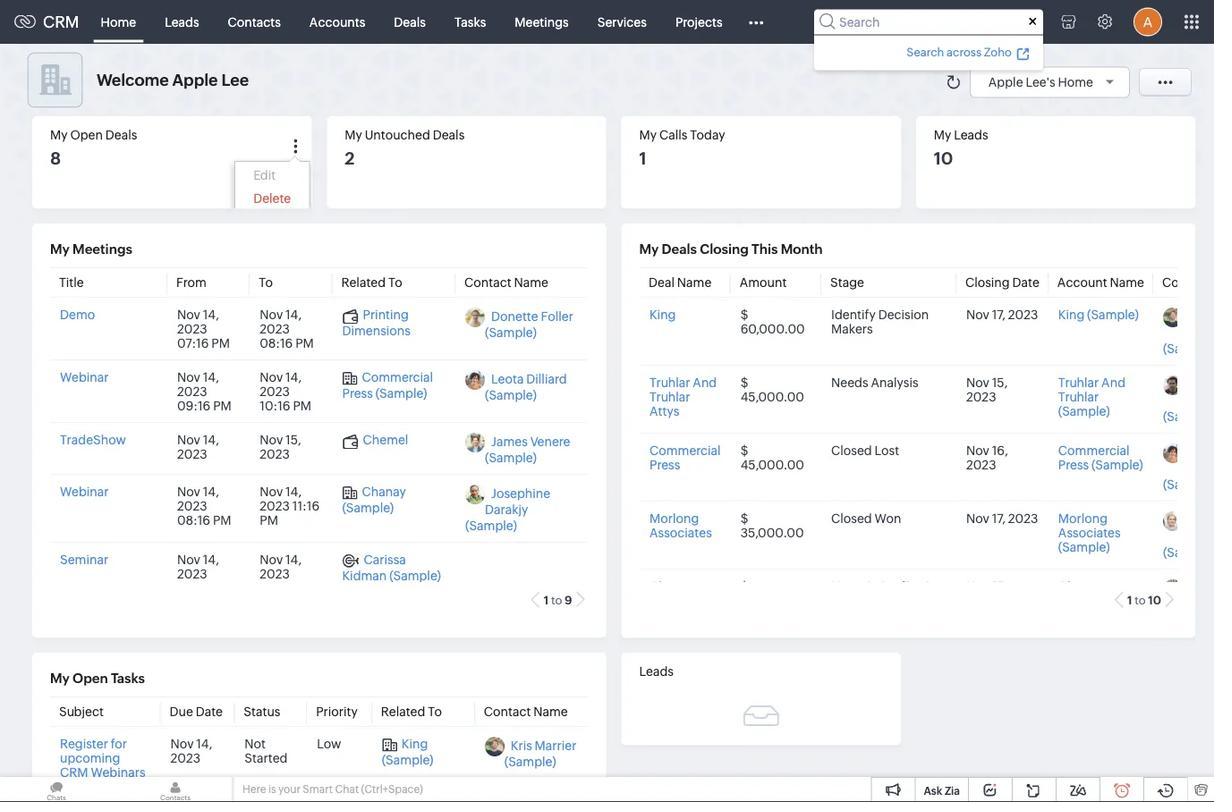 Task type: vqa. For each thing, say whether or not it's contained in the screenshot.


Task type: describe. For each thing, give the bounding box(es) containing it.
meetings link
[[501, 0, 583, 43]]

1 vertical spatial nov 15, 2023
[[260, 433, 301, 461]]

king inside "king (sample)"
[[402, 737, 428, 751]]

my for my calls today 1
[[640, 128, 657, 142]]

0 horizontal spatial press
[[342, 386, 373, 400]]

2 horizontal spatial to
[[428, 705, 442, 719]]

title
[[59, 275, 84, 290]]

1 horizontal spatial nov 14, 2023 08:16 pm
[[260, 307, 314, 350]]

deal name
[[649, 275, 711, 290]]

1 horizontal spatial apple
[[989, 75, 1024, 89]]

1 vertical spatial contact name link
[[484, 705, 568, 719]]

leot link
[[1163, 445, 1215, 492]]

nov 14, 2023 for not
[[171, 737, 212, 766]]

1 horizontal spatial tasks
[[455, 15, 486, 29]]

signals image
[[980, 0, 1014, 44]]

0 vertical spatial related to link
[[341, 275, 403, 290]]

not
[[245, 737, 266, 751]]

17, for king
[[992, 307, 1006, 322]]

n
[[1212, 275, 1215, 290]]

chapman (sample) link
[[1058, 580, 1116, 608]]

60,000.00
[[740, 322, 805, 336]]

1 to 9
[[544, 594, 572, 607]]

1 for my meetings
[[544, 594, 549, 607]]

1 horizontal spatial closing
[[965, 275, 1010, 290]]

1 vertical spatial 15,
[[286, 433, 301, 447]]

search across zoho link
[[904, 43, 1033, 61]]

welcome apple lee
[[97, 71, 249, 89]]

subject
[[59, 705, 104, 719]]

$ 45,000.00 for truhlar and truhlar attys
[[740, 376, 804, 404]]

closed for closed won
[[831, 512, 872, 526]]

1 horizontal spatial to
[[388, 275, 403, 290]]

my leads 10
[[934, 128, 989, 168]]

my meetings
[[50, 242, 132, 257]]

my for my deals closing this month
[[640, 242, 659, 257]]

morlong associates (sample)
[[1058, 512, 1121, 555]]

open for deals
[[70, 128, 103, 142]]

0 vertical spatial contact name
[[465, 275, 549, 290]]

15, for truhlar and truhlar attys
[[992, 376, 1008, 390]]

pm inside nov 14, 2023 10:16 pm
[[293, 399, 312, 413]]

(sample) inside morlong associates (sample)
[[1058, 540, 1110, 555]]

search across zoho
[[907, 45, 1012, 59]]

related for the top related to link
[[341, 275, 386, 290]]

associates for morlong associates (sample)
[[1058, 526, 1121, 540]]

name right account
[[1110, 275, 1144, 290]]

(sample) inside carissa kidman (sample)
[[390, 568, 441, 583]]

morlong associates link
[[649, 512, 712, 540]]

deals down welcome
[[105, 128, 137, 142]]

sage wies
[[1163, 377, 1215, 424]]

king (sample) link for related
[[382, 737, 434, 767]]

0 horizontal spatial commercial press (sample)
[[342, 370, 433, 400]]

related to for the bottommost related to link
[[381, 705, 442, 719]]

10 for 1 to 10
[[1149, 594, 1162, 607]]

closing date link
[[965, 275, 1040, 290]]

is
[[268, 784, 276, 796]]

0 horizontal spatial tasks
[[111, 671, 145, 687]]

name right "deal"
[[677, 275, 711, 290]]

accounts
[[310, 15, 365, 29]]

services
[[598, 15, 647, 29]]

james venere (sample) link
[[485, 435, 571, 465]]

1 vertical spatial commercial press (sample)
[[1058, 444, 1143, 472]]

and for truhlar and truhlar attys
[[693, 376, 717, 390]]

decision
[[878, 307, 929, 322]]

closed for closed lost
[[831, 444, 872, 458]]

needs analysis
[[831, 376, 918, 390]]

contacts image
[[119, 778, 232, 803]]

chemel link
[[342, 433, 409, 449]]

contacts link
[[214, 0, 295, 43]]

closed won
[[831, 512, 901, 526]]

negotiation/review
[[831, 580, 946, 594]]

0 horizontal spatial to
[[259, 275, 273, 290]]

deals link
[[380, 0, 440, 43]]

2023 inside nov 14, 2023 10:16 pm
[[260, 384, 290, 399]]

contact for kris marri
[[1162, 275, 1209, 290]]

0 vertical spatial contact name link
[[465, 275, 549, 290]]

(ctrl+space)
[[361, 784, 423, 796]]

0 horizontal spatial 09:16
[[177, 399, 211, 413]]

sage
[[1189, 377, 1215, 392]]

related for the bottommost related to link
[[381, 705, 426, 719]]

name up marrier
[[534, 705, 568, 719]]

leota dilliard (sample)
[[485, 372, 567, 402]]

1 horizontal spatial king
[[649, 307, 676, 322]]

stage link
[[830, 275, 864, 290]]

2023 inside the 'nov 14, 2023 11:16 pm'
[[260, 499, 290, 513]]

chanay (sample) link
[[342, 485, 406, 515]]

10 for my leads 10
[[934, 149, 954, 168]]

0 horizontal spatial commercial press (sample) link
[[342, 370, 433, 400]]

1 vertical spatial contact name
[[484, 705, 568, 719]]

$ for chapman
[[740, 580, 748, 594]]

not started
[[245, 737, 288, 766]]

(sample) inside kris marrier (sample)
[[505, 755, 556, 769]]

apple lee's home link
[[989, 75, 1121, 89]]

my for my meetings
[[50, 242, 70, 257]]

my untouched deals 2
[[345, 128, 465, 168]]

0 vertical spatial crm
[[43, 13, 79, 31]]

untouched
[[365, 128, 430, 142]]

10:16
[[260, 399, 291, 413]]

nov 17, 2023 for morlong associates (sample)
[[966, 512, 1038, 526]]

marrier
[[535, 739, 577, 753]]

commercial press link
[[649, 444, 721, 472]]

nov inside nov 16, 2023
[[966, 444, 989, 458]]

lee
[[222, 71, 249, 89]]

0 vertical spatial home
[[101, 15, 136, 29]]

low
[[317, 737, 341, 751]]

crm link
[[14, 13, 79, 31]]

deals up deal name
[[662, 242, 697, 257]]

to for my meetings
[[551, 594, 562, 607]]

1 to 10
[[1128, 594, 1162, 607]]

(sample) inside truhlar and truhlar (sample)
[[1058, 404, 1110, 418]]

dilliard
[[527, 372, 567, 386]]

kris marri
[[1163, 309, 1215, 356]]

leot
[[1163, 445, 1215, 492]]

chats image
[[0, 778, 113, 803]]

donette foller (sample)
[[485, 309, 574, 340]]

pm inside the 'nov 14, 2023 11:16 pm'
[[260, 513, 278, 528]]

donette
[[491, 309, 539, 324]]

register
[[60, 737, 108, 751]]

register for upcoming crm webinars
[[60, 737, 145, 780]]

kris marri link
[[1163, 309, 1215, 356]]

seminar link
[[60, 553, 108, 567]]

closing date
[[965, 275, 1040, 290]]

printing dimensions
[[342, 307, 411, 338]]

$ 35,000.00
[[740, 512, 804, 540]]

my for my untouched deals 2
[[345, 128, 362, 142]]

my calls today 1
[[640, 128, 726, 168]]

(sample) inside chapman (sample)
[[1058, 594, 1110, 608]]

1 vertical spatial meetings
[[73, 242, 132, 257]]

chanay
[[362, 485, 406, 499]]

0 vertical spatial leads
[[165, 15, 199, 29]]

webinar link for nov 14, 2023 09:16 pm
[[60, 370, 109, 384]]

0 vertical spatial 08:16
[[260, 336, 293, 350]]

16,
[[992, 444, 1008, 458]]

2 horizontal spatial king
[[1058, 307, 1085, 322]]

today
[[690, 128, 726, 142]]

status link
[[244, 705, 281, 719]]

webinars
[[91, 766, 145, 780]]

tradeshow
[[60, 433, 126, 447]]

darakjy
[[485, 503, 529, 517]]

commercial for right commercial press (sample) link
[[1058, 444, 1130, 458]]

0 horizontal spatial commercial
[[362, 370, 433, 384]]

1 vertical spatial 08:16
[[177, 513, 210, 528]]

70,000.00
[[740, 594, 804, 608]]

welcome
[[97, 71, 169, 89]]

won
[[875, 512, 901, 526]]

title link
[[59, 275, 84, 290]]

15, for chapman
[[992, 580, 1008, 594]]

deal
[[649, 275, 674, 290]]

14, inside nov 14, 2023 10:16 pm
[[286, 370, 302, 384]]

carissa kidman (sample)
[[342, 553, 441, 583]]

from
[[176, 275, 207, 290]]

truhlar and truhlar (sample)
[[1058, 376, 1126, 418]]

ask zia
[[924, 785, 960, 798]]

tradeshow link
[[60, 433, 126, 447]]

Search field
[[815, 9, 1044, 34]]

(sample) inside the leota dilliard (sample)
[[485, 388, 537, 402]]

create menu image
[[936, 0, 980, 43]]

edit
[[253, 168, 276, 183]]

my for my open deals
[[50, 128, 68, 142]]



Task type: locate. For each thing, give the bounding box(es) containing it.
nov inside the 'nov 14, 2023 11:16 pm'
[[260, 485, 283, 499]]

press down attys
[[649, 458, 680, 472]]

commercial down attys
[[649, 444, 721, 458]]

0 vertical spatial 45,000.00
[[740, 390, 804, 404]]

name up donette
[[514, 275, 549, 290]]

related to link right priority
[[381, 705, 442, 719]]

10 inside my leads 10
[[934, 149, 954, 168]]

1 associates from the left
[[649, 526, 712, 540]]

1 vertical spatial 45,000.00
[[740, 458, 804, 472]]

leota
[[491, 372, 524, 386]]

1 vertical spatial 09:16
[[260, 581, 293, 596]]

press up morlong associates (sample)
[[1058, 458, 1089, 472]]

kris down "contact n"
[[1189, 309, 1211, 324]]

1 horizontal spatial kris
[[1189, 309, 1211, 324]]

tasks right deals link
[[455, 15, 486, 29]]

tasks link
[[440, 0, 501, 43]]

0 vertical spatial nov 14, 2023 07:16 pm
[[177, 307, 230, 350]]

15, down 10:16
[[286, 433, 301, 447]]

0 vertical spatial 15,
[[992, 376, 1008, 390]]

1 vertical spatial $ 45,000.00
[[740, 444, 804, 472]]

associates for morlong associates
[[649, 526, 712, 540]]

0 horizontal spatial king
[[402, 737, 428, 751]]

my inside my calls today 1
[[640, 128, 657, 142]]

0 vertical spatial commercial press (sample)
[[342, 370, 433, 400]]

17, down the closing date link
[[992, 307, 1006, 322]]

0 horizontal spatial meetings
[[73, 242, 132, 257]]

webinar link down the demo on the top of the page
[[60, 370, 109, 384]]

0 vertical spatial king (sample) link
[[1058, 307, 1139, 322]]

0 horizontal spatial morlong
[[649, 512, 699, 526]]

and left sage wies
[[1102, 376, 1126, 390]]

$ 45,000.00 down 60,000.00
[[740, 376, 804, 404]]

date for closing date
[[1012, 275, 1040, 290]]

1 vertical spatial webinar link
[[60, 485, 109, 499]]

my open deals
[[50, 128, 137, 142]]

chapman for chapman "link"
[[649, 580, 707, 594]]

commercial press (sample) link down truhlar and truhlar (sample)
[[1058, 444, 1143, 472]]

king (sample) down account name link
[[1058, 307, 1139, 322]]

1 horizontal spatial associates
[[1058, 526, 1121, 540]]

1 horizontal spatial press
[[649, 458, 680, 472]]

0 vertical spatial 09:16
[[177, 399, 211, 413]]

(sample) inside josephine darakjy (sample)
[[466, 519, 517, 533]]

nov 14, 2023 08:16 pm
[[260, 307, 314, 350], [177, 485, 231, 528]]

morlong inside morlong associates (sample)
[[1058, 512, 1108, 526]]

search
[[907, 45, 945, 59]]

king (sample) link down account name link
[[1058, 307, 1139, 322]]

15,
[[992, 376, 1008, 390], [286, 433, 301, 447], [992, 580, 1008, 594]]

2 horizontal spatial leads
[[954, 128, 989, 142]]

my inside my leads 10
[[934, 128, 952, 142]]

projects
[[676, 15, 723, 29]]

1 vertical spatial king (sample)
[[382, 737, 434, 767]]

0 vertical spatial nov 15, 2023
[[966, 376, 1008, 404]]

$ down the amount
[[740, 307, 748, 322]]

morlong up chapman (sample)
[[1058, 512, 1108, 526]]

zoho
[[984, 45, 1012, 59]]

printing dimensions link
[[342, 307, 411, 338]]

leads down chapman "link"
[[640, 665, 674, 679]]

nov 14, 2023 08:16 pm down "to" 'link'
[[260, 307, 314, 350]]

press for right commercial press (sample) link
[[1058, 458, 1089, 472]]

related to up the printing
[[341, 275, 403, 290]]

08:16
[[260, 336, 293, 350], [177, 513, 210, 528]]

1 to from the left
[[551, 594, 562, 607]]

account
[[1057, 275, 1107, 290]]

webinar for nov 14, 2023 08:16 pm
[[60, 485, 109, 499]]

carissa
[[364, 553, 406, 567]]

$ inside $ 35,000.00
[[740, 512, 748, 526]]

nov 14, 2023 09:16 pm down the 'nov 14, 2023 11:16 pm'
[[260, 553, 314, 596]]

commercial down dimensions
[[362, 370, 433, 384]]

chanay (sample)
[[342, 485, 406, 515]]

0 vertical spatial related to
[[341, 275, 403, 290]]

1 nov 17, 2023 from the top
[[966, 307, 1038, 322]]

2 nov 17, 2023 from the top
[[966, 512, 1038, 526]]

2 $ from the top
[[740, 376, 748, 390]]

associates up chapman "link"
[[649, 526, 712, 540]]

45,000.00 up $ 35,000.00
[[740, 458, 804, 472]]

0 horizontal spatial date
[[196, 705, 223, 719]]

accounts link
[[295, 0, 380, 43]]

webinar down tradeshow
[[60, 485, 109, 499]]

1 horizontal spatial 1
[[640, 149, 647, 168]]

0 vertical spatial webinar
[[60, 370, 109, 384]]

2 morlong from the left
[[1058, 512, 1108, 526]]

related to right priority
[[381, 705, 442, 719]]

1 horizontal spatial nov 14, 2023 09:16 pm
[[260, 553, 314, 596]]

45,000.00 down 60,000.00
[[740, 390, 804, 404]]

deals right the untouched
[[433, 128, 465, 142]]

related up the printing
[[341, 275, 386, 290]]

closed left won
[[831, 512, 872, 526]]

1 vertical spatial nov 14, 2023
[[171, 737, 212, 766]]

meetings right tasks link
[[515, 15, 569, 29]]

0 vertical spatial king (sample)
[[1058, 307, 1139, 322]]

profile element
[[1123, 0, 1174, 43]]

2 and from the left
[[1102, 376, 1126, 390]]

2 vertical spatial leads
[[640, 665, 674, 679]]

$ for truhlar and truhlar attys
[[740, 376, 748, 390]]

5 $ from the top
[[740, 580, 748, 594]]

0 vertical spatial meetings
[[515, 15, 569, 29]]

kris for kris marrier (sample)
[[511, 739, 532, 753]]

kris marrier (sample) link
[[505, 739, 577, 769]]

nov 14, 2023 for nov
[[177, 433, 219, 461]]

commercial
[[362, 370, 433, 384], [649, 444, 721, 458], [1058, 444, 1130, 458]]

1 horizontal spatial home
[[1058, 75, 1094, 89]]

14, inside the 'nov 14, 2023 11:16 pm'
[[286, 485, 302, 499]]

contact name link up donette
[[465, 275, 549, 290]]

0 vertical spatial $ 45,000.00
[[740, 376, 804, 404]]

nov 14, 2023 11:16 pm
[[260, 485, 320, 528]]

2 07:16 from the top
[[177, 581, 209, 596]]

9
[[565, 594, 572, 607]]

josephine
[[491, 486, 551, 501]]

1 horizontal spatial king (sample)
[[1058, 307, 1139, 322]]

0 vertical spatial nov 14, 2023
[[177, 433, 219, 461]]

date right the due
[[196, 705, 223, 719]]

my up 2
[[345, 128, 362, 142]]

my up 8
[[50, 128, 68, 142]]

contact up kris marrier (sample)
[[484, 705, 531, 719]]

open down welcome
[[70, 128, 103, 142]]

lost
[[875, 444, 899, 458]]

1 horizontal spatial meetings
[[515, 15, 569, 29]]

1 17, from the top
[[992, 307, 1006, 322]]

account name
[[1057, 275, 1144, 290]]

0 horizontal spatial nov 14, 2023 08:16 pm
[[177, 485, 231, 528]]

nov
[[177, 307, 200, 322], [260, 307, 283, 322], [966, 307, 989, 322], [177, 370, 200, 384], [260, 370, 283, 384], [966, 376, 989, 390], [177, 433, 200, 447], [260, 433, 283, 447], [966, 444, 989, 458], [177, 485, 200, 499], [260, 485, 283, 499], [966, 512, 989, 526], [177, 553, 200, 567], [260, 553, 283, 567], [966, 580, 989, 594], [171, 737, 194, 751]]

$ for king
[[740, 307, 748, 322]]

my down search across zoho
[[934, 128, 952, 142]]

nov 17, 2023 for king (sample)
[[966, 307, 1038, 322]]

deals left tasks link
[[394, 15, 426, 29]]

1 horizontal spatial morlong
[[1058, 512, 1108, 526]]

contact name link up kris marrier (sample)
[[484, 705, 568, 719]]

1 vertical spatial closing
[[965, 275, 1010, 290]]

1 vertical spatial home
[[1058, 75, 1094, 89]]

kris
[[1189, 309, 1211, 324], [511, 739, 532, 753]]

nov 14, 2023 07:16 pm for 09:16
[[177, 553, 230, 596]]

my up title link
[[50, 242, 70, 257]]

45,000.00 for commercial press
[[740, 458, 804, 472]]

$ right "commercial press" link
[[740, 444, 748, 458]]

0 vertical spatial webinar link
[[60, 370, 109, 384]]

1 horizontal spatial 09:16
[[260, 581, 293, 596]]

press for "commercial press" link
[[649, 458, 680, 472]]

morlong inside the morlong associates
[[649, 512, 699, 526]]

0 vertical spatial nov 17, 2023
[[966, 307, 1038, 322]]

1 vertical spatial crm
[[60, 766, 88, 780]]

associates up the chapman (sample) link
[[1058, 526, 1121, 540]]

chemel
[[363, 433, 409, 447]]

profile image
[[1134, 8, 1163, 36]]

2 horizontal spatial commercial
[[1058, 444, 1130, 458]]

$ for morlong associates
[[740, 512, 748, 526]]

king (sample) up (ctrl+space)
[[382, 737, 434, 767]]

1 nov 14, 2023 07:16 pm from the top
[[177, 307, 230, 350]]

closed left lost
[[831, 444, 872, 458]]

1 and from the left
[[693, 376, 717, 390]]

crm inside register for upcoming crm webinars
[[60, 766, 88, 780]]

2 horizontal spatial press
[[1058, 458, 1089, 472]]

commercial press (sample) link up chemel
[[342, 370, 433, 400]]

my deals closing this month
[[640, 242, 823, 257]]

my for my open tasks
[[50, 671, 70, 687]]

17, down nov 16, 2023
[[992, 512, 1006, 526]]

2 17, from the top
[[992, 512, 1006, 526]]

(sample) inside james venere (sample)
[[485, 451, 537, 465]]

chapman down 'morlong associates (sample)' link
[[1058, 580, 1116, 594]]

demo
[[60, 307, 95, 322]]

apple lee's home
[[989, 75, 1094, 89]]

my left calls
[[640, 128, 657, 142]]

related to for the top related to link
[[341, 275, 403, 290]]

$ right the morlong associates
[[740, 512, 748, 526]]

truhlar and truhlar attys
[[649, 376, 717, 418]]

commercial for "commercial press" link
[[649, 444, 721, 458]]

meetings up title link
[[73, 242, 132, 257]]

amount
[[739, 275, 787, 290]]

1 horizontal spatial chapman
[[1058, 580, 1116, 594]]

$ down 60,000.00
[[740, 376, 748, 390]]

morlong for morlong associates
[[649, 512, 699, 526]]

$ 45,000.00 up $ 35,000.00
[[740, 444, 804, 472]]

45,000.00 for truhlar and truhlar attys
[[740, 390, 804, 404]]

press up chemel link
[[342, 386, 373, 400]]

07:16 for nov 14, 2023 09:16 pm
[[177, 581, 209, 596]]

to for my deals closing this month
[[1135, 594, 1146, 607]]

date left account
[[1012, 275, 1040, 290]]

0 vertical spatial date
[[1012, 275, 1040, 290]]

to
[[551, 594, 562, 607], [1135, 594, 1146, 607]]

dimensions
[[342, 323, 411, 338]]

my up subject link
[[50, 671, 70, 687]]

0 horizontal spatial king (sample)
[[382, 737, 434, 767]]

1 vertical spatial kris
[[511, 739, 532, 753]]

2 webinar link from the top
[[60, 485, 109, 499]]

chapman
[[649, 580, 707, 594], [1058, 580, 1116, 594]]

crm
[[43, 13, 79, 31], [60, 766, 88, 780]]

contact name link
[[465, 275, 549, 290], [484, 705, 568, 719]]

contact left the n
[[1162, 275, 1209, 290]]

contact
[[465, 275, 512, 290], [1162, 275, 1209, 290], [484, 705, 531, 719]]

open for tasks
[[73, 671, 108, 687]]

1 vertical spatial closed
[[831, 512, 872, 526]]

name
[[514, 275, 549, 290], [677, 275, 711, 290], [1110, 275, 1144, 290], [534, 705, 568, 719]]

webinar link down tradeshow
[[60, 485, 109, 499]]

to right chapman (sample)
[[1135, 594, 1146, 607]]

2 vertical spatial nov 15, 2023
[[966, 580, 1008, 608]]

1 horizontal spatial commercial press (sample)
[[1058, 444, 1143, 472]]

my up "deal"
[[640, 242, 659, 257]]

1 closed from the top
[[831, 444, 872, 458]]

deal name link
[[649, 275, 711, 290]]

1 for my deals closing this month
[[1128, 594, 1133, 607]]

0 vertical spatial nov 14, 2023 09:16 pm
[[177, 370, 232, 413]]

josephine darakjy (sample)
[[466, 486, 551, 533]]

services link
[[583, 0, 661, 43]]

leads
[[165, 15, 199, 29], [954, 128, 989, 142], [640, 665, 674, 679]]

0 horizontal spatial kris
[[511, 739, 532, 753]]

0 horizontal spatial home
[[101, 15, 136, 29]]

webinar for nov 14, 2023 09:16 pm
[[60, 370, 109, 384]]

morlong down commercial press
[[649, 512, 699, 526]]

commercial press
[[649, 444, 721, 472]]

45,000.00
[[740, 390, 804, 404], [740, 458, 804, 472]]

07:16 for nov 14, 2023 08:16 pm
[[177, 336, 209, 350]]

0 vertical spatial commercial press (sample) link
[[342, 370, 433, 400]]

webinar link for nov 14, 2023 08:16 pm
[[60, 485, 109, 499]]

$ for commercial press
[[740, 444, 748, 458]]

contact n
[[1162, 275, 1215, 290]]

home up welcome
[[101, 15, 136, 29]]

nov 15, 2023 for chapman
[[966, 580, 1008, 608]]

contact name
[[465, 275, 549, 290], [484, 705, 568, 719]]

(sample) inside 'donette foller (sample)'
[[485, 325, 537, 340]]

contact name up kris marrier (sample)
[[484, 705, 568, 719]]

1 vertical spatial 07:16
[[177, 581, 209, 596]]

king (sample) link for account
[[1058, 307, 1139, 322]]

nov 17, 2023 down nov 16, 2023
[[966, 512, 1038, 526]]

2 closed from the top
[[831, 512, 872, 526]]

kidman
[[342, 568, 387, 583]]

smart
[[303, 784, 333, 796]]

0 horizontal spatial associates
[[649, 526, 712, 540]]

2 chapman from the left
[[1058, 580, 1116, 594]]

king up (ctrl+space)
[[402, 737, 428, 751]]

2 webinar from the top
[[60, 485, 109, 499]]

commercial down truhlar and truhlar (sample)
[[1058, 444, 1130, 458]]

closed lost
[[831, 444, 899, 458]]

2 nov 14, 2023 07:16 pm from the top
[[177, 553, 230, 596]]

deals inside my untouched deals 2
[[433, 128, 465, 142]]

mitsu link
[[1163, 513, 1215, 560]]

0 horizontal spatial 10
[[934, 149, 954, 168]]

$ 45,000.00 for commercial press
[[740, 444, 804, 472]]

0 horizontal spatial chapman
[[649, 580, 707, 594]]

my for my leads 10
[[934, 128, 952, 142]]

related to
[[341, 275, 403, 290], [381, 705, 442, 719]]

and inside truhlar and truhlar attys
[[693, 376, 717, 390]]

king link
[[649, 307, 676, 322]]

0 horizontal spatial apple
[[172, 71, 218, 89]]

related right priority
[[381, 705, 426, 719]]

2 horizontal spatial 1
[[1128, 594, 1133, 607]]

kris left marrier
[[511, 739, 532, 753]]

commercial press (sample) down truhlar and truhlar (sample)
[[1058, 444, 1143, 472]]

kris for kris marri
[[1189, 309, 1211, 324]]

1 vertical spatial nov 14, 2023 08:16 pm
[[177, 485, 231, 528]]

0 horizontal spatial 08:16
[[177, 513, 210, 528]]

meetings
[[515, 15, 569, 29], [73, 242, 132, 257]]

chapman for chapman (sample)
[[1058, 580, 1116, 594]]

2 vertical spatial 15,
[[992, 580, 1008, 594]]

15, left chapman (sample)
[[992, 580, 1008, 594]]

1 $ from the top
[[740, 307, 748, 322]]

and inside truhlar and truhlar (sample)
[[1102, 376, 1126, 390]]

0 vertical spatial closing
[[700, 242, 749, 257]]

09:16 down the 'nov 14, 2023 11:16 pm'
[[260, 581, 293, 596]]

0 horizontal spatial king (sample) link
[[382, 737, 434, 767]]

0 horizontal spatial leads
[[165, 15, 199, 29]]

1 vertical spatial nov 14, 2023 09:16 pm
[[260, 553, 314, 596]]

2 to from the left
[[1135, 594, 1146, 607]]

delete
[[253, 192, 291, 206]]

king down "deal"
[[649, 307, 676, 322]]

1 webinar from the top
[[60, 370, 109, 384]]

1 vertical spatial leads
[[954, 128, 989, 142]]

17, for morlong
[[992, 512, 1006, 526]]

started
[[245, 751, 288, 766]]

contact name up donette
[[465, 275, 549, 290]]

home link
[[86, 0, 150, 43]]

king down account
[[1058, 307, 1085, 322]]

analysis
[[871, 376, 918, 390]]

1 $ 45,000.00 from the top
[[740, 376, 804, 404]]

nov 14, 2023 08:16 pm left the 'nov 14, 2023 11:16 pm'
[[177, 485, 231, 528]]

deals
[[394, 15, 426, 29], [105, 128, 137, 142], [433, 128, 465, 142], [662, 242, 697, 257]]

kris marrier (sample)
[[505, 739, 577, 769]]

1 horizontal spatial commercial
[[649, 444, 721, 458]]

deals inside deals link
[[394, 15, 426, 29]]

leota dilliard (sample) link
[[485, 372, 567, 402]]

1 45,000.00 from the top
[[740, 390, 804, 404]]

closing
[[700, 242, 749, 257], [965, 275, 1010, 290]]

15, up 16,
[[992, 376, 1008, 390]]

foller
[[541, 309, 574, 324]]

leads down search across zoho link
[[954, 128, 989, 142]]

leads up welcome apple lee
[[165, 15, 199, 29]]

carissa kidman (sample) link
[[342, 553, 441, 583]]

$ down 35,000.00
[[740, 580, 748, 594]]

1 horizontal spatial commercial press (sample) link
[[1058, 444, 1143, 472]]

king (sample) link
[[1058, 307, 1139, 322], [382, 737, 434, 767]]

seminar
[[60, 553, 108, 567]]

17,
[[992, 307, 1006, 322], [992, 512, 1006, 526]]

chapman (sample)
[[1058, 580, 1116, 608]]

0 vertical spatial open
[[70, 128, 103, 142]]

1 horizontal spatial 08:16
[[260, 336, 293, 350]]

2 associates from the left
[[1058, 526, 1121, 540]]

1 horizontal spatial king (sample) link
[[1058, 307, 1139, 322]]

mitsu
[[1163, 513, 1215, 560]]

1 horizontal spatial leads
[[640, 665, 674, 679]]

contact n link
[[1162, 275, 1215, 290]]

leads link
[[150, 0, 214, 43]]

press inside commercial press
[[649, 458, 680, 472]]

Other Modules field
[[737, 8, 776, 36]]

nov inside nov 14, 2023 10:16 pm
[[260, 370, 283, 384]]

2 $ 45,000.00 from the top
[[740, 444, 804, 472]]

2
[[345, 149, 355, 168]]

kris inside kris marri
[[1189, 309, 1211, 324]]

1 inside my calls today 1
[[640, 149, 647, 168]]

king (sample) link up (ctrl+space)
[[382, 737, 434, 767]]

0 horizontal spatial 1
[[544, 594, 549, 607]]

tasks up for
[[111, 671, 145, 687]]

0 horizontal spatial and
[[693, 376, 717, 390]]

1 vertical spatial related
[[381, 705, 426, 719]]

0 vertical spatial nov 14, 2023 08:16 pm
[[260, 307, 314, 350]]

across
[[947, 45, 982, 59]]

1 vertical spatial nov 17, 2023
[[966, 512, 1038, 526]]

morlong for morlong associates (sample)
[[1058, 512, 1108, 526]]

apple left lee
[[172, 71, 218, 89]]

$ inside $ 70,000.00
[[740, 580, 748, 594]]

0 vertical spatial 17,
[[992, 307, 1006, 322]]

0 horizontal spatial to
[[551, 594, 562, 607]]

$ inside $ 60,000.00
[[740, 307, 748, 322]]

contact for kris marrier (sample)
[[484, 705, 531, 719]]

(sample) inside chanay (sample)
[[342, 500, 394, 515]]

webinar down the demo on the top of the page
[[60, 370, 109, 384]]

nov 14, 2023 07:16 pm for 08:16
[[177, 307, 230, 350]]

related to link up the printing
[[341, 275, 403, 290]]

date for due date
[[196, 705, 223, 719]]

projects link
[[661, 0, 737, 43]]

amount link
[[739, 275, 787, 290]]

leads inside my leads 10
[[954, 128, 989, 142]]

1
[[640, 149, 647, 168], [544, 594, 549, 607], [1128, 594, 1133, 607]]

1 07:16 from the top
[[177, 336, 209, 350]]

2023 inside nov 16, 2023
[[966, 458, 996, 472]]

1 horizontal spatial date
[[1012, 275, 1040, 290]]

closed
[[831, 444, 872, 458], [831, 512, 872, 526]]

1 morlong from the left
[[649, 512, 699, 526]]

commercial press (sample) up chemel
[[342, 370, 433, 400]]

printing
[[363, 307, 409, 322]]

nov 17, 2023 down the closing date link
[[966, 307, 1038, 322]]

home right lee's
[[1058, 75, 1094, 89]]

and up commercial press
[[693, 376, 717, 390]]

1 vertical spatial related to link
[[381, 705, 442, 719]]

nov 15, 2023 for truhlar and truhlar attys
[[966, 376, 1008, 404]]

09:16 left 10:16
[[177, 399, 211, 413]]

(sample)
[[1087, 307, 1139, 322], [485, 325, 537, 340], [376, 386, 427, 400], [485, 388, 537, 402], [1058, 404, 1110, 418], [485, 451, 537, 465], [1092, 458, 1143, 472], [342, 500, 394, 515], [466, 519, 517, 533], [1058, 540, 1110, 555], [390, 568, 441, 583], [1058, 594, 1110, 608], [382, 753, 434, 767], [505, 755, 556, 769]]

2 45,000.00 from the top
[[740, 458, 804, 472]]

kris inside kris marrier (sample)
[[511, 739, 532, 753]]

$ 70,000.00
[[740, 580, 804, 608]]

crm down register
[[60, 766, 88, 780]]

contact up donette
[[465, 275, 512, 290]]

1 webinar link from the top
[[60, 370, 109, 384]]

4 $ from the top
[[740, 512, 748, 526]]

1 horizontal spatial and
[[1102, 376, 1126, 390]]

1 vertical spatial commercial press (sample) link
[[1058, 444, 1143, 472]]

related
[[341, 275, 386, 290], [381, 705, 426, 719]]

open up subject link
[[73, 671, 108, 687]]

1 horizontal spatial 10
[[1149, 594, 1162, 607]]

3 $ from the top
[[740, 444, 748, 458]]

1 chapman from the left
[[649, 580, 707, 594]]

1 vertical spatial related to
[[381, 705, 442, 719]]

to left 9
[[551, 594, 562, 607]]

nov 14, 2023 09:16 pm left 10:16
[[177, 370, 232, 413]]

and for truhlar and truhlar (sample)
[[1102, 376, 1126, 390]]

crm left home link
[[43, 13, 79, 31]]

chapman down morlong associates link
[[649, 580, 707, 594]]

my inside my untouched deals 2
[[345, 128, 362, 142]]



